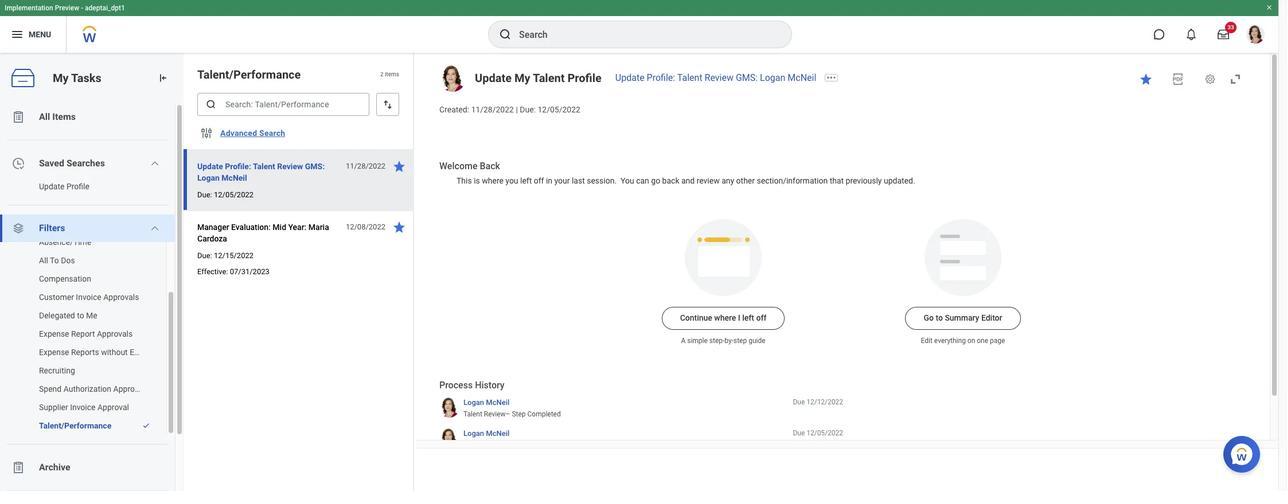 Task type: describe. For each thing, give the bounding box(es) containing it.
1 horizontal spatial 12/05/2022
[[538, 105, 581, 114]]

check image
[[142, 422, 150, 430]]

approval
[[98, 403, 129, 412]]

logan mcneil for due 12/12/2022
[[464, 398, 510, 407]]

saved searches button
[[0, 150, 175, 177]]

update profile
[[39, 182, 89, 191]]

2 items
[[381, 71, 399, 78]]

0 vertical spatial due:
[[520, 105, 536, 114]]

off inside button
[[757, 314, 767, 323]]

archive
[[39, 462, 70, 473]]

where inside button
[[715, 314, 737, 323]]

mid
[[273, 223, 286, 232]]

due 12/05/2022
[[793, 430, 844, 438]]

all items
[[39, 111, 76, 122]]

everything
[[935, 337, 966, 345]]

supplier invoice approval button
[[0, 398, 155, 417]]

Search: Talent/Performance text field
[[197, 93, 370, 116]]

implementation preview -   adeptai_dpt1
[[5, 4, 125, 12]]

continue where i left off
[[681, 314, 767, 323]]

all items button
[[0, 103, 175, 131]]

on
[[968, 337, 976, 345]]

by-
[[725, 337, 734, 345]]

page
[[991, 337, 1006, 345]]

talent inside process history region
[[464, 411, 483, 419]]

editor
[[982, 314, 1003, 323]]

list inside my tasks element
[[0, 233, 175, 435]]

–
[[506, 411, 511, 419]]

continue where i left off button
[[662, 307, 785, 330]]

filters button
[[0, 215, 175, 242]]

without
[[101, 348, 128, 357]]

clipboard image
[[11, 461, 25, 475]]

tasks
[[71, 71, 101, 85]]

profile inside 'button'
[[67, 182, 89, 191]]

saved
[[39, 158, 64, 169]]

12/08/2022
[[346, 223, 386, 231]]

invoice for approval
[[70, 403, 96, 412]]

clipboard image
[[11, 110, 25, 124]]

|
[[516, 105, 518, 114]]

view printable version (pdf) image
[[1172, 72, 1186, 86]]

update down search workday search field
[[616, 72, 645, 83]]

session.
[[587, 176, 617, 185]]

report
[[71, 329, 95, 339]]

list containing all items
[[0, 103, 184, 491]]

compensation
[[39, 274, 91, 284]]

to for summary
[[936, 314, 944, 323]]

talent review – step completed
[[464, 411, 561, 419]]

your
[[555, 176, 570, 185]]

-
[[81, 4, 83, 12]]

manager
[[197, 223, 229, 232]]

summary
[[946, 314, 980, 323]]

notifications large image
[[1186, 29, 1198, 40]]

0 horizontal spatial my
[[53, 71, 69, 85]]

implementation
[[5, 4, 53, 12]]

expense report approvals
[[39, 329, 133, 339]]

menu
[[29, 30, 51, 39]]

to for me
[[77, 311, 84, 320]]

and review
[[682, 176, 720, 185]]

all for all items
[[39, 111, 50, 122]]

a
[[682, 337, 686, 345]]

can go
[[637, 176, 661, 185]]

transformation import image
[[157, 72, 169, 84]]

0 vertical spatial review
[[705, 72, 734, 83]]

perspective image
[[11, 222, 25, 235]]

item list element
[[184, 53, 414, 491]]

expense reports without exceptions
[[39, 348, 169, 357]]

approvals for customer invoice approvals
[[103, 293, 139, 302]]

that previously
[[830, 176, 882, 185]]

recruiting
[[39, 366, 75, 375]]

update up created: 11/28/2022 | due: 12/05/2022
[[475, 71, 512, 85]]

back
[[663, 176, 680, 185]]

expense for expense report approvals
[[39, 329, 69, 339]]

all to dos
[[39, 256, 75, 265]]

12/15/2022
[[214, 251, 254, 260]]

gms: inside "button"
[[305, 162, 325, 171]]

logan mcneil button for due 12/12/2022
[[464, 398, 510, 408]]

12/12/2022
[[807, 398, 844, 406]]

one
[[978, 337, 989, 345]]

expense for expense reports without exceptions
[[39, 348, 69, 357]]

clock check image
[[11, 157, 25, 170]]

33
[[1228, 24, 1235, 30]]

saved searches
[[39, 158, 105, 169]]

approvals for spend authorization approvals
[[113, 385, 149, 394]]

a simple step-by-step guide
[[682, 337, 766, 345]]

all for all to dos
[[39, 256, 48, 265]]

0 vertical spatial gms:
[[736, 72, 758, 83]]

simple
[[688, 337, 708, 345]]

any
[[722, 176, 735, 185]]

this
[[457, 176, 472, 185]]

search image
[[205, 99, 217, 110]]

effective: 07/31/2023
[[197, 267, 270, 276]]

delegated to me
[[39, 311, 97, 320]]

due for due 12/05/2022
[[793, 430, 805, 438]]

menu banner
[[0, 0, 1279, 53]]

filters
[[39, 223, 65, 234]]

my tasks element
[[0, 53, 184, 491]]

history
[[475, 380, 505, 391]]

maria
[[309, 223, 329, 232]]

process history
[[440, 380, 505, 391]]

chevron down image for filters
[[151, 224, 160, 233]]

year:
[[288, 223, 307, 232]]

update profile: talent review gms: logan mcneil button
[[197, 160, 340, 185]]

expense report approvals button
[[0, 325, 155, 343]]



Task type: vqa. For each thing, say whether or not it's contained in the screenshot.
project
no



Task type: locate. For each thing, give the bounding box(es) containing it.
expense up recruiting
[[39, 348, 69, 357]]

0 horizontal spatial review
[[277, 162, 303, 171]]

off inside welcome back this is where you left off in your last session.  you can go back and review any other section/information that previously updated.
[[534, 176, 544, 185]]

1 due from the top
[[793, 398, 805, 406]]

profile:
[[647, 72, 676, 83], [225, 162, 251, 171]]

left right i
[[743, 314, 755, 323]]

gear image
[[1205, 73, 1217, 85]]

0 vertical spatial 11/28/2022
[[471, 105, 514, 114]]

advanced search button
[[216, 122, 290, 145]]

0 vertical spatial logan mcneil
[[464, 398, 510, 407]]

go
[[924, 314, 934, 323]]

1 horizontal spatial gms:
[[736, 72, 758, 83]]

last
[[572, 176, 585, 185]]

0 vertical spatial profile
[[568, 71, 602, 85]]

expense down delegated
[[39, 329, 69, 339]]

logan mcneil down history
[[464, 398, 510, 407]]

all inside "button"
[[39, 256, 48, 265]]

12/05/2022 down update my talent profile
[[538, 105, 581, 114]]

1 vertical spatial due:
[[197, 191, 212, 199]]

due left "12/12/2022"
[[793, 398, 805, 406]]

2 logan mcneil from the top
[[464, 430, 510, 438]]

fullscreen image
[[1229, 72, 1243, 86]]

1 vertical spatial approvals
[[97, 329, 133, 339]]

my up |
[[515, 71, 531, 85]]

searches
[[67, 158, 105, 169]]

0 vertical spatial left
[[521, 176, 532, 185]]

2 vertical spatial approvals
[[113, 385, 149, 394]]

logan inside update profile: talent review gms: logan mcneil
[[197, 173, 220, 183]]

process
[[440, 380, 473, 391]]

all inside button
[[39, 111, 50, 122]]

approvals up approval
[[113, 385, 149, 394]]

2 expense from the top
[[39, 348, 69, 357]]

welcome back this is where you left off in your last session.  you can go back and review any other section/information that previously updated.
[[440, 161, 916, 185]]

2 list from the top
[[0, 233, 175, 435]]

profile logan mcneil image
[[1247, 25, 1266, 46]]

0 horizontal spatial star image
[[393, 220, 406, 234]]

1 chevron down image from the top
[[151, 159, 160, 168]]

0 horizontal spatial profile:
[[225, 162, 251, 171]]

talent
[[533, 71, 565, 85], [678, 72, 703, 83], [253, 162, 275, 171], [464, 411, 483, 419]]

review inside process history region
[[484, 411, 506, 419]]

configure image
[[200, 126, 214, 140]]

1 vertical spatial talent/performance
[[39, 421, 111, 430]]

exceptions
[[130, 348, 169, 357]]

due: right |
[[520, 105, 536, 114]]

you
[[506, 176, 519, 185]]

11/28/2022 left star icon
[[346, 162, 386, 170]]

left inside continue where i left off button
[[743, 314, 755, 323]]

welcome
[[440, 161, 478, 171]]

update down the saved
[[39, 182, 65, 191]]

employee's photo (logan mcneil) image
[[440, 65, 466, 92]]

1 vertical spatial update profile: talent review gms: logan mcneil
[[197, 162, 325, 183]]

1 horizontal spatial review
[[484, 411, 506, 419]]

advanced
[[220, 129, 257, 138]]

invoice down authorization
[[70, 403, 96, 412]]

2 logan mcneil button from the top
[[464, 429, 510, 439]]

left right you
[[521, 176, 532, 185]]

star image
[[393, 160, 406, 173]]

star image left view printable version (pdf) 'image'
[[1140, 72, 1154, 86]]

logan mcneil button
[[464, 398, 510, 408], [464, 429, 510, 439]]

1 horizontal spatial 11/28/2022
[[471, 105, 514, 114]]

authorization
[[64, 385, 111, 394]]

1 vertical spatial all
[[39, 256, 48, 265]]

expense inside button
[[39, 348, 69, 357]]

where left i
[[715, 314, 737, 323]]

1 horizontal spatial where
[[715, 314, 737, 323]]

my tasks
[[53, 71, 101, 85]]

33 button
[[1212, 22, 1237, 47]]

0 vertical spatial update profile: talent review gms: logan mcneil
[[616, 72, 817, 83]]

talent/performance inside item list element
[[197, 68, 301, 82]]

off right i
[[757, 314, 767, 323]]

1 horizontal spatial talent/performance
[[197, 68, 301, 82]]

supplier invoice approval
[[39, 403, 129, 412]]

1 vertical spatial logan mcneil button
[[464, 429, 510, 439]]

approvals for expense report approvals
[[97, 329, 133, 339]]

star image right 12/08/2022
[[393, 220, 406, 234]]

archive button
[[0, 454, 175, 482]]

list containing absence/time
[[0, 233, 175, 435]]

12/05/2022 down "12/12/2022"
[[807, 430, 844, 438]]

approvals inside expense report approvals button
[[97, 329, 133, 339]]

1 vertical spatial due
[[793, 430, 805, 438]]

in
[[546, 176, 553, 185]]

edit everything on one page
[[922, 337, 1006, 345]]

approvals up without
[[97, 329, 133, 339]]

2 due from the top
[[793, 430, 805, 438]]

2 vertical spatial review
[[484, 411, 506, 419]]

1 horizontal spatial to
[[936, 314, 944, 323]]

review inside update profile: talent review gms: logan mcneil
[[277, 162, 303, 171]]

approvals
[[103, 293, 139, 302], [97, 329, 133, 339], [113, 385, 149, 394]]

where
[[482, 176, 504, 185], [715, 314, 737, 323]]

logan mcneil down the "–"
[[464, 430, 510, 438]]

11/28/2022 inside item list element
[[346, 162, 386, 170]]

talent inside update profile: talent review gms: logan mcneil
[[253, 162, 275, 171]]

due: up effective:
[[197, 251, 212, 260]]

0 vertical spatial 12/05/2022
[[538, 105, 581, 114]]

due: 12/05/2022
[[197, 191, 254, 199]]

1 vertical spatial 12/05/2022
[[214, 191, 254, 199]]

1 horizontal spatial star image
[[1140, 72, 1154, 86]]

2
[[381, 71, 384, 78]]

update inside 'button'
[[39, 182, 65, 191]]

1 logan mcneil button from the top
[[464, 398, 510, 408]]

delegated to me button
[[0, 306, 155, 325]]

1 horizontal spatial profile:
[[647, 72, 676, 83]]

1 vertical spatial review
[[277, 162, 303, 171]]

12/05/2022 inside item list element
[[214, 191, 254, 199]]

due 12/12/2022
[[793, 398, 844, 406]]

left inside welcome back this is where you left off in your last session.  you can go back and review any other section/information that previously updated.
[[521, 176, 532, 185]]

updated.
[[884, 176, 916, 185]]

2 vertical spatial 12/05/2022
[[807, 430, 844, 438]]

to left 'me'
[[77, 311, 84, 320]]

manager evaluation: mid year: maria cardoza button
[[197, 220, 340, 246]]

1 horizontal spatial my
[[515, 71, 531, 85]]

cardoza
[[197, 234, 227, 243]]

my left tasks
[[53, 71, 69, 85]]

0 vertical spatial profile:
[[647, 72, 676, 83]]

expense
[[39, 329, 69, 339], [39, 348, 69, 357]]

search image
[[499, 28, 513, 41]]

all left items
[[39, 111, 50, 122]]

2 vertical spatial due:
[[197, 251, 212, 260]]

2 chevron down image from the top
[[151, 224, 160, 233]]

0 horizontal spatial profile
[[67, 182, 89, 191]]

0 vertical spatial approvals
[[103, 293, 139, 302]]

preview
[[55, 4, 79, 12]]

1 all from the top
[[39, 111, 50, 122]]

2 horizontal spatial review
[[705, 72, 734, 83]]

evaluation:
[[231, 223, 271, 232]]

talent/performance
[[197, 68, 301, 82], [39, 421, 111, 430]]

1 vertical spatial gms:
[[305, 162, 325, 171]]

0 horizontal spatial where
[[482, 176, 504, 185]]

to
[[50, 256, 59, 265]]

due: for update profile: talent review gms: logan mcneil
[[197, 191, 212, 199]]

0 vertical spatial expense
[[39, 329, 69, 339]]

update profile: talent review gms: logan mcneil inside "button"
[[197, 162, 325, 183]]

adeptai_dpt1
[[85, 4, 125, 12]]

2 horizontal spatial 12/05/2022
[[807, 430, 844, 438]]

update
[[475, 71, 512, 85], [616, 72, 645, 83], [197, 162, 223, 171], [39, 182, 65, 191]]

1 vertical spatial where
[[715, 314, 737, 323]]

1 vertical spatial left
[[743, 314, 755, 323]]

1 vertical spatial expense
[[39, 348, 69, 357]]

invoice for approvals
[[76, 293, 101, 302]]

recruiting button
[[0, 362, 155, 380]]

other
[[737, 176, 755, 185]]

0 vertical spatial invoice
[[76, 293, 101, 302]]

expense inside expense report approvals button
[[39, 329, 69, 339]]

0 vertical spatial chevron down image
[[151, 159, 160, 168]]

all to dos button
[[0, 251, 155, 270]]

step
[[734, 337, 747, 345]]

12/05/2022 for due: 12/05/2022
[[214, 191, 254, 199]]

reports
[[71, 348, 99, 357]]

0 horizontal spatial 12/05/2022
[[214, 191, 254, 199]]

customer invoice approvals
[[39, 293, 139, 302]]

customer
[[39, 293, 74, 302]]

edit
[[922, 337, 933, 345]]

spend authorization approvals
[[39, 385, 149, 394]]

items
[[52, 111, 76, 122]]

update inside update profile: talent review gms: logan mcneil "button"
[[197, 162, 223, 171]]

12/05/2022 inside process history region
[[807, 430, 844, 438]]

dos
[[61, 256, 75, 265]]

invoice inside button
[[76, 293, 101, 302]]

11/28/2022
[[471, 105, 514, 114], [346, 162, 386, 170]]

logan mcneil button down history
[[464, 398, 510, 408]]

1 horizontal spatial update profile: talent review gms: logan mcneil
[[616, 72, 817, 83]]

off left in
[[534, 176, 544, 185]]

update profile button
[[0, 177, 164, 196]]

1 vertical spatial off
[[757, 314, 767, 323]]

0 vertical spatial off
[[534, 176, 544, 185]]

absence/time
[[39, 238, 91, 247]]

process history region
[[440, 380, 844, 455]]

due down due 12/12/2022
[[793, 430, 805, 438]]

0 horizontal spatial talent/performance
[[39, 421, 111, 430]]

invoice up 'me'
[[76, 293, 101, 302]]

due: for manager evaluation: mid year: maria cardoza
[[197, 251, 212, 260]]

1 vertical spatial chevron down image
[[151, 224, 160, 233]]

0 horizontal spatial gms:
[[305, 162, 325, 171]]

off
[[534, 176, 544, 185], [757, 314, 767, 323]]

search
[[259, 129, 285, 138]]

chevron down image for saved searches
[[151, 159, 160, 168]]

1 vertical spatial profile:
[[225, 162, 251, 171]]

supplier
[[39, 403, 68, 412]]

completed
[[528, 411, 561, 419]]

created: 11/28/2022 | due: 12/05/2022
[[440, 105, 581, 114]]

0 vertical spatial logan mcneil button
[[464, 398, 510, 408]]

2 all from the top
[[39, 256, 48, 265]]

all left to
[[39, 256, 48, 265]]

07/31/2023
[[230, 267, 270, 276]]

section/information
[[757, 176, 828, 185]]

review
[[705, 72, 734, 83], [277, 162, 303, 171], [484, 411, 506, 419]]

approvals inside spend authorization approvals button
[[113, 385, 149, 394]]

logan mcneil for due 12/05/2022
[[464, 430, 510, 438]]

profile
[[568, 71, 602, 85], [67, 182, 89, 191]]

profile: down search workday search field
[[647, 72, 676, 83]]

0 vertical spatial all
[[39, 111, 50, 122]]

step-
[[710, 337, 725, 345]]

11/28/2022 left |
[[471, 105, 514, 114]]

update my talent profile
[[475, 71, 602, 85]]

0 vertical spatial star image
[[1140, 72, 1154, 86]]

0 horizontal spatial left
[[521, 176, 532, 185]]

12/05/2022
[[538, 105, 581, 114], [214, 191, 254, 199], [807, 430, 844, 438]]

12/05/2022 for due 12/05/2022
[[807, 430, 844, 438]]

guide
[[749, 337, 766, 345]]

0 vertical spatial talent/performance
[[197, 68, 301, 82]]

0 horizontal spatial to
[[77, 311, 84, 320]]

all
[[39, 111, 50, 122], [39, 256, 48, 265]]

1 vertical spatial star image
[[393, 220, 406, 234]]

update up due: 12/05/2022 on the top left of the page
[[197, 162, 223, 171]]

menu button
[[0, 16, 66, 53]]

1 vertical spatial 11/28/2022
[[346, 162, 386, 170]]

0 vertical spatial where
[[482, 176, 504, 185]]

1 vertical spatial logan mcneil
[[464, 430, 510, 438]]

me
[[86, 311, 97, 320]]

star image
[[1140, 72, 1154, 86], [393, 220, 406, 234]]

list
[[0, 103, 184, 491], [0, 233, 175, 435]]

approvals down compensation button in the left of the page
[[103, 293, 139, 302]]

where down back
[[482, 176, 504, 185]]

to inside button
[[77, 311, 84, 320]]

due: up the manager
[[197, 191, 212, 199]]

inbox large image
[[1219, 29, 1230, 40]]

close environment banner image
[[1267, 4, 1274, 11]]

spend
[[39, 385, 62, 394]]

1 logan mcneil from the top
[[464, 398, 510, 407]]

due:
[[520, 105, 536, 114], [197, 191, 212, 199], [197, 251, 212, 260]]

1 vertical spatial invoice
[[70, 403, 96, 412]]

1 expense from the top
[[39, 329, 69, 339]]

due for due 12/12/2022
[[793, 398, 805, 406]]

talent/performance inside "button"
[[39, 421, 111, 430]]

12/05/2022 up "evaluation:"
[[214, 191, 254, 199]]

profile: up due: 12/05/2022 on the top left of the page
[[225, 162, 251, 171]]

mcneil inside "button"
[[222, 173, 247, 183]]

0 horizontal spatial off
[[534, 176, 544, 185]]

logan mcneil button down the "–"
[[464, 429, 510, 439]]

0 horizontal spatial update profile: talent review gms: logan mcneil
[[197, 162, 325, 183]]

sort image
[[382, 99, 394, 110]]

1 horizontal spatial off
[[757, 314, 767, 323]]

talent/performance down supplier invoice approval button
[[39, 421, 111, 430]]

justify image
[[10, 28, 24, 41]]

is
[[474, 176, 480, 185]]

talent/performance up search: talent/performance text field
[[197, 68, 301, 82]]

0 vertical spatial due
[[793, 398, 805, 406]]

to right go
[[936, 314, 944, 323]]

1 horizontal spatial profile
[[568, 71, 602, 85]]

logan mcneil button for due 12/05/2022
[[464, 429, 510, 439]]

profile: inside "button"
[[225, 162, 251, 171]]

where inside welcome back this is where you left off in your last session.  you can go back and review any other section/information that previously updated.
[[482, 176, 504, 185]]

effective:
[[197, 267, 228, 276]]

delegated
[[39, 311, 75, 320]]

1 horizontal spatial left
[[743, 314, 755, 323]]

1 vertical spatial profile
[[67, 182, 89, 191]]

talent/performance button
[[0, 417, 137, 435]]

0 horizontal spatial 11/28/2022
[[346, 162, 386, 170]]

created:
[[440, 105, 470, 114]]

invoice inside button
[[70, 403, 96, 412]]

Search Workday  search field
[[519, 22, 769, 47]]

approvals inside "customer invoice approvals" button
[[103, 293, 139, 302]]

logan
[[761, 72, 786, 83], [197, 173, 220, 183], [464, 398, 484, 407], [464, 430, 484, 438]]

1 list from the top
[[0, 103, 184, 491]]

chevron down image
[[151, 159, 160, 168], [151, 224, 160, 233]]

to inside button
[[936, 314, 944, 323]]



